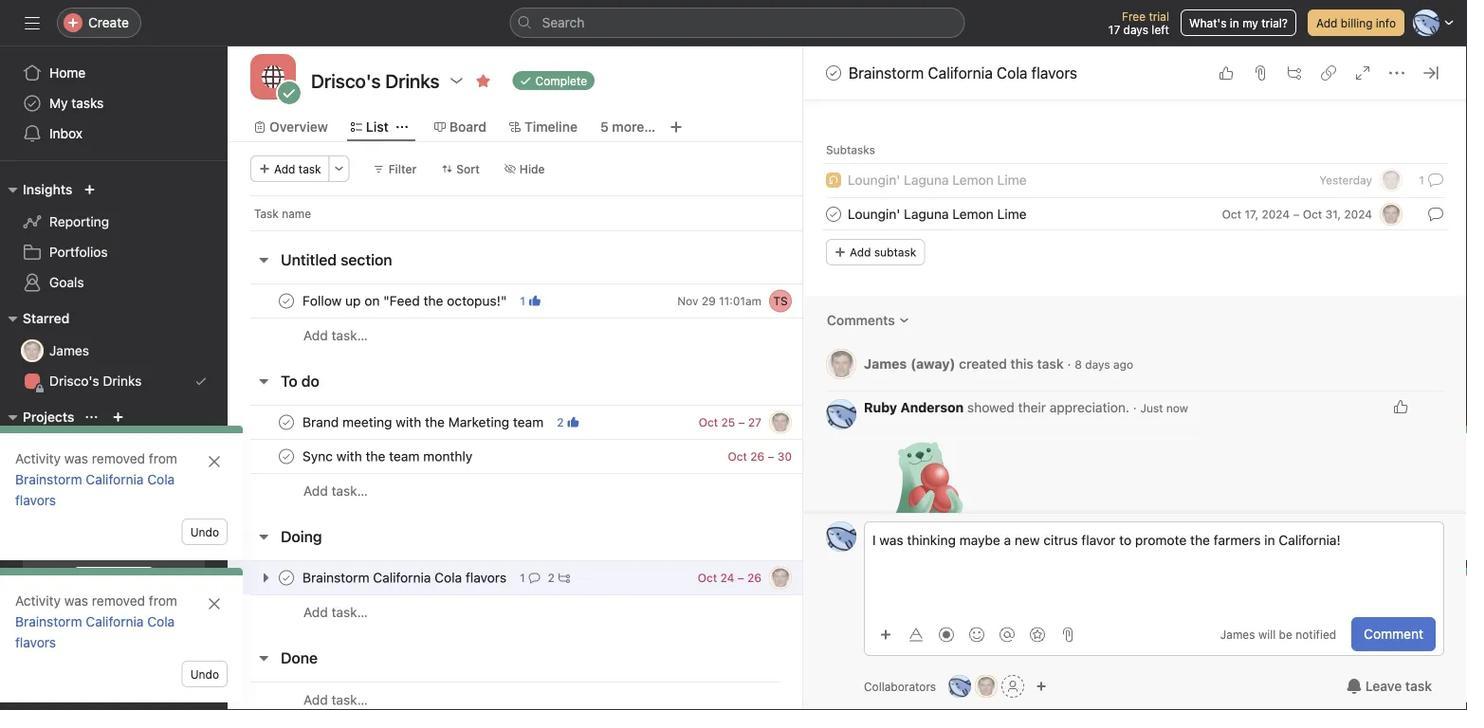 Task type: locate. For each thing, give the bounding box(es) containing it.
26 left 30
[[751, 450, 765, 463]]

– inside brainstorm california cola flavors cell
[[738, 572, 744, 585]]

1 vertical spatial ·
[[1133, 400, 1137, 416]]

full screen image
[[1356, 65, 1371, 81]]

0 vertical spatial flavors
[[1032, 64, 1078, 82]]

activity was removed from brainstorm california cola flavors for brainstorm california cola flavors link corresponding to 2nd undo button from the top
[[15, 593, 177, 651]]

completed image
[[823, 203, 845, 226], [275, 290, 298, 313], [275, 445, 298, 468]]

1 vertical spatial california
[[86, 472, 144, 488]]

untitled
[[281, 251, 337, 269]]

activity for 2nd undo button from the top
[[15, 593, 61, 609]]

completed checkbox right the expand subtask list for the task brainstorm california cola flavors icon
[[275, 567, 298, 590]]

add task… for first add task… row from the bottom of the page
[[304, 693, 368, 708]]

· left the 'just' on the right of the page
[[1133, 400, 1137, 416]]

add task… button down done button
[[304, 690, 368, 711]]

changes requested image
[[826, 173, 841, 188]]

add subtask image
[[1287, 65, 1303, 81]]

0 vertical spatial days
[[1124, 23, 1149, 36]]

add task… down done button
[[304, 693, 368, 708]]

ja inside brand meeting with the marketing team cell
[[775, 416, 787, 429]]

activity was removed from brainstorm california cola flavors for brainstorm california cola flavors link corresponding to 1st undo button
[[15, 451, 177, 508]]

activity was removed from brainstorm california cola flavors down new
[[15, 593, 177, 651]]

1 vertical spatial collapse task list for this section image
[[256, 374, 271, 389]]

4 task… from the top
[[332, 693, 368, 708]]

anderson
[[901, 400, 964, 416]]

sort
[[457, 162, 480, 176]]

globe image
[[262, 65, 285, 88]]

doing
[[281, 528, 322, 546]]

2 horizontal spatial james
[[1221, 629, 1256, 642]]

brainstorm california cola flavors link down new
[[15, 614, 175, 651]]

– right 24
[[738, 572, 744, 585]]

0 vertical spatial undo button
[[182, 519, 228, 545]]

and
[[103, 527, 123, 541]]

1 horizontal spatial days
[[1124, 23, 1149, 36]]

plan
[[126, 527, 149, 541]]

ra left i
[[834, 530, 849, 544]]

1 right 'yesterday'
[[1420, 174, 1425, 187]]

3 add task… from the top
[[304, 605, 368, 620]]

2024
[[1262, 208, 1290, 222], [1345, 208, 1373, 222]]

1 vertical spatial activity was removed from brainstorm california cola flavors
[[15, 593, 177, 651]]

1 horizontal spatial 1
[[1420, 174, 1425, 187]]

add task… button up done
[[304, 602, 368, 623]]

was down show options, current sort, top image
[[64, 451, 88, 467]]

starred button
[[0, 307, 70, 330]]

drisco's
[[49, 373, 99, 389]]

undo
[[190, 526, 219, 539], [190, 668, 219, 681]]

4 add task… row from the top
[[228, 682, 874, 711]]

2 from from the top
[[149, 593, 177, 609]]

ra button
[[826, 400, 857, 430], [826, 522, 857, 552], [949, 675, 972, 698]]

james inside starred element
[[49, 343, 89, 359]]

0 vertical spatial 1
[[1420, 174, 1425, 187]]

oct 26 – 30
[[728, 450, 792, 463]]

team
[[23, 637, 57, 653]]

ja button right 27
[[769, 411, 792, 434]]

1 horizontal spatial completed checkbox
[[823, 62, 845, 84]]

1 vertical spatial 1
[[520, 295, 526, 308]]

what's in my trial?
[[1190, 16, 1288, 29]]

2 add task… from the top
[[304, 483, 368, 499]]

days inside free trial 17 days left
[[1124, 23, 1149, 36]]

trial
[[1149, 9, 1170, 23]]

tab actions image
[[396, 121, 408, 133]]

days right 17
[[1124, 23, 1149, 36]]

1 horizontal spatial task
[[1037, 356, 1064, 372]]

task
[[299, 162, 321, 176], [1037, 356, 1064, 372], [1406, 679, 1433, 694]]

– left 27
[[739, 416, 745, 429]]

ra button left i
[[826, 522, 857, 552]]

ts button
[[769, 290, 792, 313]]

1 vertical spatial completed image
[[275, 290, 298, 313]]

row
[[250, 230, 804, 231], [228, 284, 874, 319], [228, 405, 874, 440], [228, 439, 874, 474]]

collapse task list for this section image
[[256, 252, 271, 268], [256, 374, 271, 389]]

1 vertical spatial flavors
[[15, 493, 56, 508]]

2 vertical spatial california
[[86, 614, 144, 630]]

0 vertical spatial collapse task list for this section image
[[256, 252, 271, 268]]

brainstorm for close image corresponding to 2nd undo button from the top
[[15, 614, 82, 630]]

projects
[[23, 409, 74, 425]]

0 vertical spatial 26
[[751, 450, 765, 463]]

section
[[341, 251, 392, 269]]

0 vertical spatial completed image
[[823, 203, 845, 226]]

3 add task… button from the top
[[304, 602, 368, 623]]

ra button down record a video icon
[[949, 675, 972, 698]]

5 more… button
[[600, 117, 656, 138]]

0 vertical spatial was
[[64, 451, 88, 467]]

completed image down to
[[275, 445, 298, 468]]

2 vertical spatial was
[[64, 593, 88, 609]]

in
[[1230, 16, 1240, 29], [1265, 533, 1276, 548]]

1 vertical spatial task
[[1037, 356, 1064, 372]]

collapse task list for this section image left untitled
[[256, 252, 271, 268]]

this
[[1011, 356, 1034, 372]]

26
[[751, 450, 765, 463], [748, 572, 762, 585]]

completed image down to
[[275, 411, 298, 434]]

0 horizontal spatial james
[[49, 343, 89, 359]]

completed image for completed option in the follow up on "feed the octopus!" cell
[[275, 290, 298, 313]]

completed checkbox down changes requested image
[[823, 203, 845, 226]]

comments button
[[815, 304, 923, 338]]

filter button
[[365, 156, 425, 182]]

task for add task
[[299, 162, 321, 176]]

collapse task list for this section image for doing
[[256, 529, 271, 545]]

1 add task… row from the top
[[228, 318, 874, 353]]

0 vertical spatial ra button
[[826, 400, 857, 430]]

expand subtask list for the task brainstorm california cola flavors image
[[258, 571, 273, 586]]

· for task
[[1068, 356, 1072, 372]]

0 vertical spatial undo
[[190, 526, 219, 539]]

activity was removed from brainstorm california cola flavors up and
[[15, 451, 177, 508]]

2024 right 17,
[[1262, 208, 1290, 222]]

add task… for 1st add task… row from the top of the page
[[304, 328, 368, 343]]

flavors for close image corresponding to 2nd undo button from the top
[[15, 635, 56, 651]]

add task… up do at the bottom left of the page
[[304, 328, 368, 343]]

– left 31,
[[1294, 208, 1300, 222]]

activity
[[15, 451, 61, 467], [15, 593, 61, 609]]

– for oct 24 – 26
[[738, 572, 744, 585]]

add inside "header doing" tree grid
[[304, 605, 328, 620]]

brainstorm inside dialog
[[849, 64, 924, 82]]

add for add billing info button
[[1317, 16, 1338, 29]]

removed
[[92, 451, 145, 467], [92, 593, 145, 609]]

1 brainstorm california cola flavors link from the top
[[15, 472, 175, 508]]

Brand meeting with the Marketing team text field
[[299, 413, 549, 432]]

completed checkbox up subtasks on the right of the page
[[823, 62, 845, 84]]

days right 8
[[1086, 358, 1111, 372]]

activity was removed from brainstorm california cola flavors
[[15, 451, 177, 508], [15, 593, 177, 651]]

completed image down untitled
[[275, 290, 298, 313]]

2 collapse task list for this section image from the top
[[256, 374, 271, 389]]

my
[[49, 95, 68, 111]]

– left 30
[[768, 450, 775, 463]]

timeline link
[[509, 117, 578, 138]]

2 vertical spatial flavors
[[15, 635, 56, 651]]

1 vertical spatial 26
[[748, 572, 762, 585]]

untitled section
[[281, 251, 392, 269]]

oct left 17,
[[1223, 208, 1242, 222]]

add task… for third add task… row from the top of the page
[[304, 605, 368, 620]]

oct
[[1223, 208, 1242, 222], [1303, 208, 1323, 222], [699, 416, 718, 429], [728, 450, 747, 463], [698, 572, 717, 585]]

26 inside brainstorm california cola flavors cell
[[748, 572, 762, 585]]

created
[[959, 356, 1007, 372]]

brainstorm california cola flavors link for 2nd undo button from the top
[[15, 614, 175, 651]]

add task… inside "header doing" tree grid
[[304, 605, 368, 620]]

comment button
[[1352, 618, 1436, 652]]

0 vertical spatial task
[[299, 162, 321, 176]]

undo for 1st undo button
[[190, 526, 219, 539]]

search
[[542, 15, 585, 30]]

8
[[1075, 358, 1082, 372]]

new project or portfolio image
[[112, 412, 124, 423]]

1 vertical spatial brainstorm california cola flavors link
[[15, 614, 175, 651]]

1 undo button from the top
[[182, 519, 228, 545]]

completed checkbox inside brainstorm california cola flavors cell
[[275, 567, 298, 590]]

1 vertical spatial days
[[1086, 358, 1111, 372]]

main content
[[804, 0, 1468, 567]]

drisco's drinks
[[311, 69, 440, 92]]

1 activity was removed from brainstorm california cola flavors from the top
[[15, 451, 177, 508]]

collapse task list for this section image left done button
[[256, 651, 271, 666]]

task for leave task
[[1406, 679, 1433, 694]]

add for add task… button associated with first add task… row from the bottom of the page
[[304, 693, 328, 708]]

close image for 2nd undo button from the top
[[207, 597, 222, 612]]

2 vertical spatial task
[[1406, 679, 1433, 694]]

1 vertical spatial in
[[1265, 533, 1276, 548]]

2 vertical spatial cola
[[147, 614, 175, 630]]

task name
[[254, 207, 311, 220]]

california
[[928, 64, 993, 82], [86, 472, 144, 488], [86, 614, 144, 630]]

0 vertical spatial brainstorm california cola flavors link
[[15, 472, 175, 508]]

0 vertical spatial close image
[[207, 454, 222, 470]]

row containing oct 26
[[228, 439, 874, 474]]

ja down starred dropdown button
[[26, 344, 38, 358]]

ra
[[834, 408, 849, 422], [834, 530, 849, 544], [953, 680, 968, 693]]

add down done button
[[304, 693, 328, 708]]

completed image
[[823, 62, 845, 84], [275, 411, 298, 434], [275, 567, 298, 590]]

1 add task… button from the top
[[304, 325, 368, 346]]

1 horizontal spatial 2024
[[1345, 208, 1373, 222]]

add task… button for 1st add task… row from the top of the page
[[304, 325, 368, 346]]

ra left ruby
[[834, 408, 849, 422]]

2 vertical spatial brainstorm
[[15, 614, 82, 630]]

ja inside starred element
[[26, 344, 38, 358]]

1 activity from the top
[[15, 451, 61, 467]]

california!
[[1279, 533, 1341, 548]]

new project
[[81, 574, 146, 587]]

1 horizontal spatial ·
[[1133, 400, 1137, 416]]

add left the subtask
[[850, 246, 871, 259]]

task left more actions icon
[[299, 162, 321, 176]]

cola
[[997, 64, 1028, 82], [147, 472, 175, 488], [147, 614, 175, 630]]

collapse task list for this section image
[[256, 529, 271, 545], [256, 651, 271, 666]]

ja right 27
[[775, 416, 787, 429]]

· left 8
[[1068, 356, 1072, 372]]

0 vertical spatial completed image
[[823, 62, 845, 84]]

overview
[[269, 119, 328, 135]]

oct inside brand meeting with the marketing team cell
[[699, 416, 718, 429]]

0 vertical spatial activity
[[15, 451, 61, 467]]

1 collapse task list for this section image from the top
[[256, 529, 271, 545]]

add task… button inside header untitled section tree grid
[[304, 325, 368, 346]]

task left 8
[[1037, 356, 1064, 372]]

add task… button up do at the bottom left of the page
[[304, 325, 368, 346]]

add inside header to do tree grid
[[304, 483, 328, 499]]

1 vertical spatial completed image
[[275, 411, 298, 434]]

2 task… from the top
[[332, 483, 368, 499]]

0 vertical spatial in
[[1230, 16, 1240, 29]]

1 close image from the top
[[207, 454, 222, 470]]

list
[[366, 119, 389, 135]]

1 removed from the top
[[92, 451, 145, 467]]

0 vertical spatial from
[[149, 451, 177, 467]]

task name row
[[228, 195, 874, 231]]

1 task… from the top
[[332, 328, 368, 343]]

timeline
[[525, 119, 578, 135]]

from down projects
[[149, 593, 177, 609]]

oct left 25
[[699, 416, 718, 429]]

from
[[149, 451, 177, 467], [149, 593, 177, 609]]

completed checkbox down untitled
[[275, 290, 298, 313]]

1 collapse task list for this section image from the top
[[256, 252, 271, 268]]

undo button
[[182, 519, 228, 545], [182, 661, 228, 688]]

add inside button
[[850, 246, 871, 259]]

1 undo from the top
[[190, 526, 219, 539]]

brainstorm california cola flavors
[[849, 64, 1078, 82]]

comment
[[1364, 627, 1424, 642]]

brainstorm california cola flavors link up and
[[15, 472, 175, 508]]

my
[[1243, 16, 1259, 29]]

Approval Name text field
[[848, 170, 1027, 191]]

0 horizontal spatial ·
[[1068, 356, 1072, 372]]

california for close image corresponding to 2nd undo button from the top
[[86, 614, 144, 630]]

1 horizontal spatial james
[[864, 356, 907, 372]]

0 vertical spatial collapse task list for this section image
[[256, 529, 271, 545]]

oct left 31,
[[1303, 208, 1323, 222]]

ja left 0 comments. click to go to subtask details and comments image
[[1386, 208, 1398, 222]]

ra down record a video icon
[[953, 680, 968, 693]]

2024 right 31,
[[1345, 208, 1373, 222]]

completed image inside follow up on "feed the octopus!" cell
[[275, 290, 298, 313]]

completed checkbox down to
[[275, 445, 298, 468]]

add for add task… button in header to do tree grid
[[304, 483, 328, 499]]

0 vertical spatial cola
[[997, 64, 1028, 82]]

farmers
[[1214, 533, 1261, 548]]

3 task… from the top
[[332, 605, 368, 620]]

was down new
[[64, 593, 88, 609]]

2 add task… button from the top
[[304, 481, 368, 502]]

edit comment document
[[865, 530, 1444, 606]]

1 vertical spatial close image
[[207, 597, 222, 612]]

2 brainstorm california cola flavors link from the top
[[15, 614, 175, 651]]

add for add task… button in the "header doing" tree grid
[[304, 605, 328, 620]]

1 from from the top
[[149, 451, 177, 467]]

completed image right the expand subtask list for the task brainstorm california cola flavors icon
[[275, 567, 298, 590]]

– for oct 26 – 30
[[768, 450, 775, 463]]

from up your
[[149, 451, 177, 467]]

brainstorm up team
[[15, 614, 82, 630]]

global element
[[0, 46, 228, 160]]

2 activity was removed from brainstorm california cola flavors from the top
[[15, 593, 177, 651]]

my tasks
[[49, 95, 104, 111]]

their
[[1019, 400, 1046, 416]]

completed checkbox inside brainstorm california cola flavors dialog
[[823, 62, 845, 84]]

starred element
[[0, 302, 228, 400]]

0 vertical spatial activity was removed from brainstorm california cola flavors
[[15, 451, 177, 508]]

0 horizontal spatial completed checkbox
[[275, 411, 298, 434]]

1 vertical spatial collapse task list for this section image
[[256, 651, 271, 666]]

show options image
[[449, 73, 464, 88]]

oct inside brainstorm california cola flavors cell
[[698, 572, 717, 585]]

brainstorm up "organize"
[[15, 472, 82, 488]]

completed image for completed option in "sync with the team monthly" cell
[[275, 445, 298, 468]]

add up do at the bottom left of the page
[[304, 328, 328, 343]]

thinking
[[907, 533, 956, 548]]

drinks
[[103, 373, 142, 389]]

oct inside "sync with the team monthly" cell
[[728, 450, 747, 463]]

1 vertical spatial activity
[[15, 593, 61, 609]]

show options, current sort, top image
[[86, 412, 97, 423]]

was for 1st undo button
[[64, 451, 88, 467]]

Completed checkbox
[[823, 203, 845, 226], [275, 290, 298, 313], [275, 445, 298, 468], [275, 567, 298, 590]]

2 removed from the top
[[92, 593, 145, 609]]

· for appreciation.
[[1133, 400, 1137, 416]]

oct down 'oct 25 – 27'
[[728, 450, 747, 463]]

0 vertical spatial california
[[928, 64, 993, 82]]

sort button
[[433, 156, 488, 182]]

0 comments. click to go to subtask details and comments image
[[1429, 207, 1444, 222]]

add task… button inside header to do tree grid
[[304, 481, 368, 502]]

1 add task… from the top
[[304, 328, 368, 343]]

james up drisco's
[[49, 343, 89, 359]]

1 horizontal spatial in
[[1265, 533, 1276, 548]]

– inside "sync with the team monthly" cell
[[768, 450, 775, 463]]

completed image for completed option in the brainstorm california cola flavors cell
[[275, 567, 298, 590]]

add task… inside header untitled section tree grid
[[304, 328, 368, 343]]

ja button left 0 comments. click to go to subtask details and comments image
[[1380, 203, 1403, 226]]

2 close image from the top
[[207, 597, 222, 612]]

add task… up doing button
[[304, 483, 368, 499]]

0 vertical spatial brainstorm
[[849, 64, 924, 82]]

0 vertical spatial ra
[[834, 408, 849, 422]]

add up doing button
[[304, 483, 328, 499]]

activity down projects 'dropdown button' on the left of page
[[15, 451, 61, 467]]

add task… button for third add task… row from the bottom
[[304, 481, 368, 502]]

brainstorm for close image corresponding to 1st undo button
[[15, 472, 82, 488]]

trial?
[[1262, 16, 1288, 29]]

add task… button up doing button
[[304, 481, 368, 502]]

in right farmers
[[1265, 533, 1276, 548]]

add or remove collaborators image
[[1036, 681, 1047, 693]]

17,
[[1245, 208, 1259, 222]]

ago
[[1114, 358, 1134, 372]]

completed image down changes requested image
[[823, 203, 845, 226]]

add task… inside header to do tree grid
[[304, 483, 368, 499]]

completed image inside main content
[[823, 203, 845, 226]]

james up ruby
[[864, 356, 907, 372]]

completed checkbox down to
[[275, 411, 298, 434]]

in inside 'edit comment' document
[[1265, 533, 1276, 548]]

26 left the toggle assignee popover icon
[[748, 572, 762, 585]]

brainstorm
[[849, 64, 924, 82], [15, 472, 82, 488], [15, 614, 82, 630]]

2 vertical spatial completed image
[[275, 567, 298, 590]]

cola for close image corresponding to 2nd undo button from the top
[[147, 614, 175, 630]]

add left billing
[[1317, 16, 1338, 29]]

1 vertical spatial was
[[880, 533, 904, 548]]

0 horizontal spatial 2024
[[1262, 208, 1290, 222]]

2 vertical spatial ra button
[[949, 675, 972, 698]]

Completed checkbox
[[823, 62, 845, 84], [275, 411, 298, 434]]

task inside main content
[[1037, 356, 1064, 372]]

– inside main content
[[1294, 208, 1300, 222]]

drisco's drinks
[[49, 373, 142, 389]]

0 vertical spatial removed
[[92, 451, 145, 467]]

1 vertical spatial completed checkbox
[[275, 411, 298, 434]]

flavors
[[1032, 64, 1078, 82], [15, 493, 56, 508], [15, 635, 56, 651]]

2 subtasks image
[[559, 573, 570, 584]]

2 activity from the top
[[15, 593, 61, 609]]

completed image inside brand meeting with the marketing team cell
[[275, 411, 298, 434]]

california for close image corresponding to 1st undo button
[[86, 472, 144, 488]]

brainstorm up subtasks on the right of the page
[[849, 64, 924, 82]]

add inside header untitled section tree grid
[[304, 328, 328, 343]]

activity up team
[[15, 593, 61, 609]]

add task… up done
[[304, 605, 368, 620]]

from for brainstorm california cola flavors link corresponding to 2nd undo button from the top
[[149, 593, 177, 609]]

add up done
[[304, 605, 328, 620]]

search button
[[510, 8, 965, 38]]

1 vertical spatial removed
[[92, 593, 145, 609]]

add task… button inside "header doing" tree grid
[[304, 602, 368, 623]]

27
[[748, 416, 762, 429]]

task right "leave"
[[1406, 679, 1433, 694]]

– inside brand meeting with the marketing team cell
[[739, 416, 745, 429]]

was right i
[[880, 533, 904, 548]]

more actions image
[[334, 163, 345, 175]]

james inside main content
[[864, 356, 907, 372]]

0 vertical spatial ·
[[1068, 356, 1072, 372]]

0 horizontal spatial 1
[[520, 295, 526, 308]]

0 vertical spatial completed checkbox
[[823, 62, 845, 84]]

collapse task list for this section image left doing
[[256, 529, 271, 545]]

completed checkbox inside brand meeting with the marketing team cell
[[275, 411, 298, 434]]

at mention image
[[1000, 628, 1015, 643]]

appreciations image
[[1030, 628, 1045, 643]]

ra button inside main content
[[826, 400, 857, 430]]

promote
[[1136, 533, 1187, 548]]

completed image inside "sync with the team monthly" cell
[[275, 445, 298, 468]]

project
[[108, 574, 146, 587]]

appreciation.
[[1050, 400, 1130, 416]]

2 collapse task list for this section image from the top
[[256, 651, 271, 666]]

completed image up subtasks on the right of the page
[[823, 62, 845, 84]]

ja button
[[1380, 169, 1403, 192], [1380, 203, 1403, 226], [826, 350, 857, 380], [769, 411, 792, 434], [975, 675, 998, 698]]

to do button
[[281, 364, 320, 398]]

4 add task… button from the top
[[304, 690, 368, 711]]

oct left 24
[[698, 572, 717, 585]]

completed image for completed checkbox in brand meeting with the marketing team cell
[[275, 411, 298, 434]]

collapse task list for this section image left to
[[256, 374, 271, 389]]

0 horizontal spatial in
[[1230, 16, 1240, 29]]

close image
[[207, 454, 222, 470], [207, 597, 222, 612]]

1 vertical spatial undo button
[[182, 661, 228, 688]]

1 vertical spatial from
[[149, 593, 177, 609]]

otter hugging three bouncy balls image
[[864, 427, 978, 541]]

collapse task list for this section image for 1
[[256, 252, 271, 268]]

4 add task… from the top
[[304, 693, 368, 708]]

removed down new project or portfolio image
[[92, 451, 145, 467]]

removed down the new project
[[92, 593, 145, 609]]

task…
[[332, 328, 368, 343], [332, 483, 368, 499], [332, 605, 368, 620], [332, 693, 368, 708]]

add down overview link
[[274, 162, 295, 176]]

1 vertical spatial undo
[[190, 668, 219, 681]]

search list box
[[510, 8, 965, 38]]

toolbar
[[873, 621, 1082, 648]]

0 horizontal spatial days
[[1086, 358, 1111, 372]]

2 undo from the top
[[190, 668, 219, 681]]

james for james
[[49, 343, 89, 359]]

1 down task name row
[[520, 295, 526, 308]]

formatting image
[[909, 628, 924, 643]]

close image for 1st undo button
[[207, 454, 222, 470]]

2 vertical spatial completed image
[[275, 445, 298, 468]]

home link
[[11, 58, 216, 88]]

drisco's drinks link
[[11, 366, 216, 397]]

in left my
[[1230, 16, 1240, 29]]

remove from starred image
[[476, 73, 491, 88]]

ra button left ruby
[[826, 400, 857, 430]]

add task… row
[[228, 318, 874, 353], [228, 473, 874, 508], [228, 595, 874, 630], [228, 682, 874, 711]]

2 horizontal spatial task
[[1406, 679, 1433, 694]]

days
[[1124, 23, 1149, 36], [1086, 358, 1111, 372]]

0 horizontal spatial task
[[299, 162, 321, 176]]

1 vertical spatial brainstorm
[[15, 472, 82, 488]]

add
[[1317, 16, 1338, 29], [274, 162, 295, 176], [850, 246, 871, 259], [304, 328, 328, 343], [304, 483, 328, 499], [304, 605, 328, 620], [304, 693, 328, 708]]

1 vertical spatial cola
[[147, 472, 175, 488]]

james left will
[[1221, 629, 1256, 642]]



Task type: describe. For each thing, give the bounding box(es) containing it.
2 button
[[553, 413, 583, 432]]

1 vertical spatial ra
[[834, 530, 849, 544]]

subtask
[[875, 246, 917, 259]]

add billing info button
[[1308, 9, 1405, 36]]

collaborators
[[864, 680, 936, 693]]

collapse task list for this section image for done
[[256, 651, 271, 666]]

comments
[[827, 313, 895, 329]]

main content containing comments
[[804, 0, 1468, 567]]

toggle assignee popover image
[[769, 567, 792, 590]]

complete button
[[504, 67, 603, 94]]

now
[[1167, 402, 1189, 416]]

flavors inside dialog
[[1032, 64, 1078, 82]]

ja down emoji icon in the bottom right of the page
[[981, 680, 993, 693]]

new project button
[[73, 567, 155, 594]]

info
[[1376, 16, 1396, 29]]

cola inside brainstorm california cola flavors dialog
[[997, 64, 1028, 82]]

row containing 2
[[228, 405, 874, 440]]

left
[[1152, 23, 1170, 36]]

1 2024 from the left
[[1262, 208, 1290, 222]]

to do
[[281, 372, 320, 390]]

james for james (away) created this task · 8 days ago
[[864, 356, 907, 372]]

board link
[[434, 117, 487, 138]]

notified
[[1296, 629, 1337, 642]]

add task… button for first add task… row from the bottom of the page
[[304, 690, 368, 711]]

completed image for completed option inside the main content
[[823, 203, 845, 226]]

ra inside main content
[[834, 408, 849, 422]]

collapse task list for this section image for 2
[[256, 374, 271, 389]]

26 inside "sync with the team monthly" cell
[[751, 450, 765, 463]]

insights element
[[0, 173, 228, 302]]

maybe
[[960, 533, 1001, 548]]

17
[[1109, 23, 1121, 36]]

flavors for close image corresponding to 1st undo button
[[15, 493, 56, 508]]

Sync with the team monthly text field
[[299, 447, 478, 466]]

billing
[[1341, 16, 1373, 29]]

organize
[[52, 527, 100, 541]]

new
[[81, 574, 105, 587]]

ts
[[774, 295, 788, 308]]

i was thinking maybe a new citrus flavor to promote the farmers in california!
[[873, 533, 1341, 548]]

ruby
[[864, 400, 898, 416]]

brainstorm california cola flavors dialog
[[804, 0, 1468, 711]]

task… inside "header doing" tree grid
[[332, 605, 368, 620]]

oct for oct 17, 2024 – oct 31, 2024
[[1223, 208, 1242, 222]]

– for oct 25 – 27
[[739, 416, 745, 429]]

25
[[721, 416, 735, 429]]

goals link
[[11, 268, 216, 298]]

done button
[[281, 641, 318, 675]]

yesterday
[[1320, 174, 1373, 187]]

31,
[[1326, 208, 1341, 222]]

more actions for this task image
[[1390, 65, 1405, 81]]

sync with the team monthly cell
[[228, 439, 804, 474]]

name
[[282, 207, 311, 220]]

will
[[1259, 629, 1276, 642]]

3 add task… row from the top
[[228, 595, 874, 630]]

attach a file or paste an image image
[[1061, 628, 1076, 643]]

reporting link
[[11, 207, 216, 237]]

29
[[702, 295, 716, 308]]

5
[[600, 119, 609, 135]]

showed
[[968, 400, 1015, 416]]

2 vertical spatial ra
[[953, 680, 968, 693]]

insert an object image
[[880, 629, 892, 641]]

0 likes. click to like this task image
[[1219, 65, 1234, 81]]

Task Name text field
[[848, 204, 1027, 225]]

days inside james (away) created this task · 8 days ago
[[1086, 358, 1111, 372]]

copy task link image
[[1322, 65, 1337, 81]]

add task… button for third add task… row from the top of the page
[[304, 602, 368, 623]]

was for 2nd undo button from the top
[[64, 593, 88, 609]]

inbox
[[49, 126, 83, 141]]

2
[[557, 416, 564, 429]]

move tasks between sections image
[[671, 573, 683, 584]]

james will be notified
[[1221, 629, 1337, 642]]

row containing 1
[[228, 284, 874, 319]]

oct for oct 24 – 26
[[698, 572, 717, 585]]

2 undo button from the top
[[182, 661, 228, 688]]

your
[[152, 527, 176, 541]]

removed for 2nd undo button from the top
[[92, 593, 145, 609]]

add task
[[274, 162, 321, 176]]

board
[[450, 119, 487, 135]]

create button
[[57, 8, 141, 38]]

was inside 'edit comment' document
[[880, 533, 904, 548]]

home
[[49, 65, 86, 81]]

just
[[1141, 402, 1164, 416]]

removed for 1st undo button
[[92, 451, 145, 467]]

1 vertical spatial ra button
[[826, 522, 857, 552]]

create
[[88, 15, 129, 30]]

in inside button
[[1230, 16, 1240, 29]]

subtasks
[[826, 144, 875, 157]]

toolbar inside brainstorm california cola flavors dialog
[[873, 621, 1082, 648]]

organize and plan your work with projects
[[52, 527, 176, 558]]

header doing tree grid
[[228, 561, 874, 630]]

record a video image
[[939, 628, 954, 643]]

add task… for third add task… row from the bottom
[[304, 483, 368, 499]]

2 2024 from the left
[[1345, 208, 1373, 222]]

add tab image
[[669, 120, 684, 135]]

ja button left james link
[[826, 350, 857, 380]]

free trial 17 days left
[[1109, 9, 1170, 36]]

add subtask
[[850, 246, 917, 259]]

yesterday button
[[1320, 174, 1373, 187]]

free
[[1122, 9, 1146, 23]]

oct 17, 2024 – oct 31, 2024
[[1223, 208, 1373, 222]]

2 add task… row from the top
[[228, 473, 874, 508]]

insights
[[23, 182, 72, 197]]

projects element
[[0, 400, 228, 628]]

task
[[254, 207, 279, 220]]

new
[[1015, 533, 1040, 548]]

undo for 2nd undo button from the top
[[190, 668, 219, 681]]

from for brainstorm california cola flavors link corresponding to 1st undo button
[[149, 451, 177, 467]]

projects button
[[0, 406, 74, 429]]

ja button right yesterday button
[[1380, 169, 1403, 192]]

cola for close image corresponding to 1st undo button
[[147, 472, 175, 488]]

1 link
[[1415, 167, 1460, 194]]

be
[[1279, 629, 1293, 642]]

activity for 1st undo button
[[15, 451, 61, 467]]

oct for oct 26 – 30
[[728, 450, 747, 463]]

work
[[65, 545, 91, 558]]

ja right yesterday button
[[1386, 174, 1398, 187]]

brand meeting with the marketing team cell
[[228, 405, 804, 440]]

Brainstorm California Cola flavors text field
[[299, 569, 512, 588]]

portfolios
[[49, 244, 108, 260]]

Follow up on "Feed the octopus!" text field
[[299, 292, 513, 311]]

emoji image
[[970, 628, 985, 643]]

attachments: add a file to this task, brainstorm california cola flavors image
[[1253, 65, 1268, 81]]

ja button down emoji icon in the bottom right of the page
[[975, 675, 998, 698]]

task… inside header untitled section tree grid
[[332, 328, 368, 343]]

24
[[721, 572, 735, 585]]

overview link
[[254, 117, 328, 138]]

brainstorm california cola flavors link for 1st undo button
[[15, 472, 175, 508]]

completed checkbox inside follow up on "feed the octopus!" cell
[[275, 290, 298, 313]]

list link
[[351, 117, 389, 138]]

the
[[1191, 533, 1210, 548]]

1 inside brainstorm california cola flavors dialog
[[1420, 174, 1425, 187]]

goals
[[49, 275, 84, 290]]

add task button
[[250, 156, 330, 182]]

completed image for completed checkbox in brainstorm california cola flavors dialog
[[823, 62, 845, 84]]

leave
[[1366, 679, 1402, 694]]

hide
[[520, 162, 545, 176]]

completed checkbox inside "sync with the team monthly" cell
[[275, 445, 298, 468]]

a
[[1004, 533, 1011, 548]]

completed checkbox inside main content
[[823, 203, 845, 226]]

projects
[[119, 545, 163, 558]]

header to do tree grid
[[228, 405, 874, 508]]

30
[[778, 450, 792, 463]]

my tasks link
[[11, 88, 216, 119]]

ja left james link
[[835, 358, 848, 371]]

starred
[[23, 311, 70, 326]]

1 inside 'button'
[[520, 295, 526, 308]]

leave task button
[[1335, 670, 1445, 704]]

0 likes. click to like this task image
[[1394, 400, 1409, 415]]

1 comment image
[[529, 573, 540, 584]]

follow up on "feed the octopus!" cell
[[228, 284, 804, 319]]

task… inside header to do tree grid
[[332, 483, 368, 499]]

header untitled section tree grid
[[228, 284, 874, 353]]

close details image
[[1424, 65, 1439, 81]]

new image
[[84, 184, 95, 195]]

ruby anderson link
[[864, 400, 964, 416]]

untitled section button
[[281, 243, 392, 277]]

james for james will be notified
[[1221, 629, 1256, 642]]

california inside dialog
[[928, 64, 993, 82]]

what's in my trial? button
[[1181, 9, 1297, 36]]

11:01am
[[719, 295, 762, 308]]

add for add task… button inside header untitled section tree grid
[[304, 328, 328, 343]]

nov 29 11:01am
[[678, 295, 762, 308]]

more…
[[612, 119, 656, 135]]

what's
[[1190, 16, 1227, 29]]

hide button
[[496, 156, 554, 182]]

oct for oct 25 – 27
[[699, 416, 718, 429]]

i
[[873, 533, 876, 548]]

brainstorm california cola flavors cell
[[228, 561, 804, 596]]

hide sidebar image
[[25, 15, 40, 30]]



Task type: vqa. For each thing, say whether or not it's contained in the screenshot.
bottom "Tommy'S"
no



